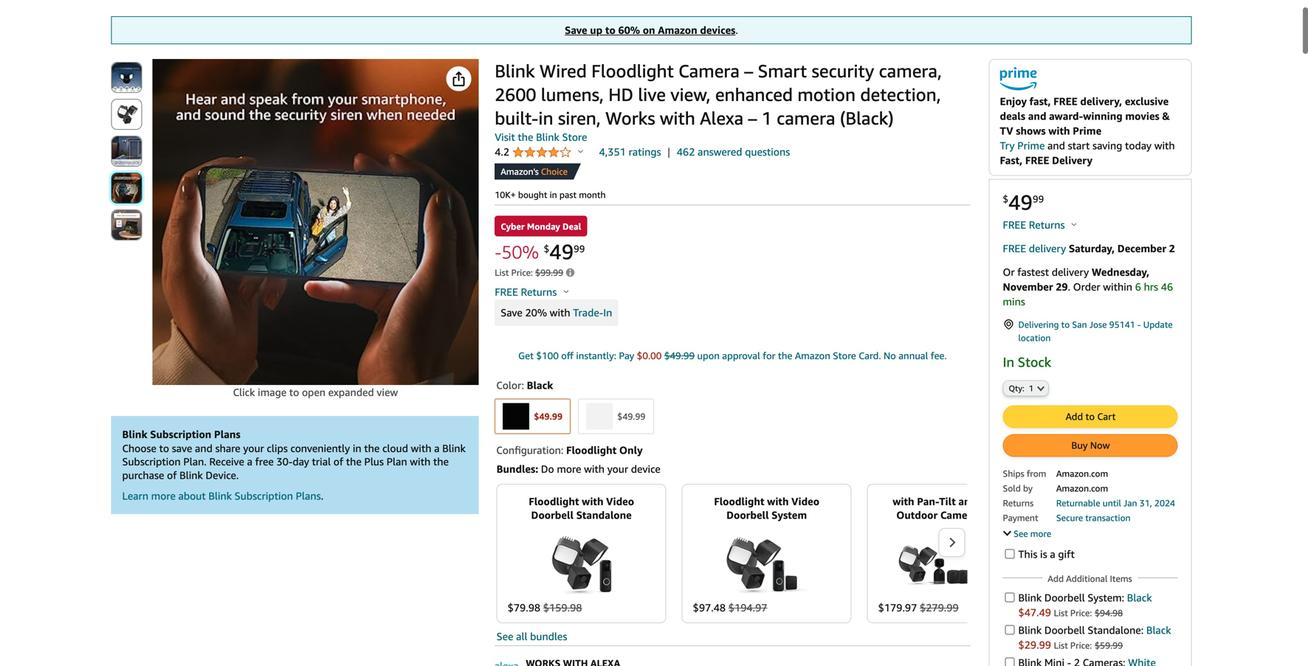 Task type: locate. For each thing, give the bounding box(es) containing it.
cameras
[[940, 509, 982, 521]]

in inside blink subscription plans choose to save and share your clips conveniently in the cloud with a blink subscription plan. receive a free 30-day trial of the plus plan with the purchase of blink device.
[[353, 443, 361, 455]]

floodlight
[[591, 60, 674, 82], [566, 444, 617, 457], [529, 496, 579, 508], [714, 496, 764, 508]]

list right $47.49
[[1054, 608, 1068, 618]]

try prime link
[[1000, 139, 1045, 152]]

popover image inside 4.2 'button'
[[578, 149, 583, 153]]

doorbell inside floodlight with video doorbell system
[[727, 509, 769, 521]]

delivering to san jose 95141 - update location link
[[1003, 318, 1178, 345]]

up
[[590, 24, 603, 36]]

with pan-tilt and 2 outdoor cameras
[[893, 496, 986, 521]]

0 vertical spatial a
[[434, 443, 440, 455]]

1 horizontal spatial $
[[1003, 193, 1009, 205]]

1 vertical spatial in
[[1003, 354, 1014, 370]]

returnable until jan 31, 2024 payment
[[1003, 498, 1175, 523]]

1 horizontal spatial free returns button
[[1003, 218, 1077, 232]]

0 vertical spatial price:
[[511, 268, 533, 278]]

. left order
[[1068, 281, 1071, 293]]

$47.49
[[1018, 607, 1051, 619]]

see for see all bundles
[[497, 631, 513, 643]]

delivery
[[1052, 154, 1093, 166]]

black inside blink doorbell standalone: black $29.99 list price: $59.99
[[1146, 624, 1171, 637]]

0 vertical spatial amazon.com
[[1056, 469, 1108, 479]]

video inside floodlight with video doorbell system
[[792, 496, 819, 508]]

with up standalone
[[582, 496, 604, 508]]

2 up cameras
[[980, 496, 986, 508]]

$ inside -50% $ 49 99
[[544, 243, 549, 255]]

2 vertical spatial black
[[1146, 624, 1171, 637]]

standalone:
[[1088, 624, 1144, 637]]

questions
[[745, 146, 790, 158]]

stock
[[1018, 354, 1051, 370]]

trade-in link
[[573, 307, 612, 319]]

1 down enhanced
[[762, 107, 772, 129]]

$49.99 for 1st $49.99 button from left
[[534, 412, 563, 422]]

by
[[1023, 483, 1033, 494]]

see left all
[[497, 631, 513, 643]]

1 vertical spatial free returns
[[495, 286, 560, 298]]

add additional items
[[1048, 574, 1132, 584]]

black for blink doorbell standalone:
[[1146, 624, 1171, 637]]

1 horizontal spatial in
[[1003, 354, 1014, 370]]

amazon prime logo image
[[1000, 67, 1037, 94]]

get
[[518, 350, 534, 362]]

0 vertical spatial your
[[243, 443, 264, 455]]

0 vertical spatial free returns
[[1003, 219, 1068, 231]]

1 horizontal spatial save
[[565, 24, 587, 36]]

0 vertical spatial subscription
[[150, 429, 211, 441]]

black link for standalone:
[[1146, 624, 1171, 637]]

1 vertical spatial store
[[833, 350, 856, 362]]

winning
[[1083, 110, 1123, 122]]

amazon.com inside amazon.com sold by
[[1056, 469, 1108, 479]]

0 vertical spatial 2
[[1169, 242, 1175, 255]]

2 right december
[[1169, 242, 1175, 255]]

amazon right for
[[795, 350, 830, 362]]

built-
[[495, 107, 538, 129]]

1 horizontal spatial amazon
[[795, 350, 830, 362]]

to left cart
[[1086, 411, 1095, 422]]

2 vertical spatial .
[[321, 490, 323, 502]]

with down view,
[[660, 107, 695, 129]]

1 amazon.com from the top
[[1056, 469, 1108, 479]]

0 vertical spatial more
[[557, 463, 581, 476]]

1 vertical spatial add
[[1048, 574, 1064, 584]]

99 inside -50% $ 49 99
[[574, 243, 585, 255]]

free returns button down list price: $99.99
[[495, 285, 569, 300]]

visit the blink store link
[[495, 131, 587, 143]]

save left "up"
[[565, 24, 587, 36]]

video for system
[[792, 496, 819, 508]]

the left plus
[[346, 456, 362, 468]]

see
[[1014, 529, 1028, 539], [497, 631, 513, 643]]

- down cyber
[[495, 241, 502, 263]]

1 vertical spatial list
[[1054, 608, 1068, 618]]

a right is
[[1050, 548, 1055, 561]]

1 horizontal spatial product image image
[[726, 537, 807, 594]]

free down "$ 49 99"
[[1003, 219, 1026, 231]]

the up plus
[[364, 443, 380, 455]]

49 down fast,
[[1009, 190, 1033, 215]]

subscription up 'purchase'
[[122, 456, 181, 468]]

black for blink doorbell system:
[[1127, 592, 1152, 604]]

free returns up free delivery 'link'
[[1003, 219, 1068, 231]]

list
[[495, 268, 509, 278], [1054, 608, 1068, 618], [1054, 641, 1068, 651]]

amazon.com inside amazon.com returns
[[1056, 483, 1108, 494]]

returnable until jan 31, 2024 button
[[1056, 497, 1175, 509]]

popover image inside free returns button
[[1072, 222, 1077, 226]]

is
[[1040, 548, 1047, 561]]

0 horizontal spatial your
[[243, 443, 264, 455]]

click image to open expanded view
[[233, 386, 398, 399]]

0 horizontal spatial free returns button
[[495, 285, 569, 300]]

None checkbox
[[1005, 625, 1015, 635], [1005, 658, 1015, 667], [1005, 625, 1015, 635], [1005, 658, 1015, 667]]

– down enhanced
[[748, 107, 757, 129]]

black image
[[503, 403, 529, 430]]

1 vertical spatial black link
[[1146, 624, 1171, 637]]

conveniently
[[290, 443, 350, 455]]

image
[[258, 386, 287, 399]]

black down items
[[1127, 592, 1152, 604]]

1 horizontal spatial 49
[[1009, 190, 1033, 215]]

– up enhanced
[[744, 60, 753, 82]]

1 vertical spatial –
[[748, 107, 757, 129]]

product image image up '$279.99' on the right bottom
[[899, 545, 980, 586]]

prime down shows
[[1018, 139, 1045, 152]]

0 vertical spatial list
[[495, 268, 509, 278]]

product image image for $159.98
[[551, 536, 612, 595]]

to left the save
[[159, 443, 169, 455]]

1 vertical spatial 1
[[1029, 384, 1034, 393]]

exclusive
[[1125, 95, 1169, 107]]

works
[[605, 107, 655, 129]]

0 horizontal spatial see
[[497, 631, 513, 643]]

60%
[[618, 24, 640, 36]]

from
[[1027, 469, 1046, 479]]

in left stock
[[1003, 354, 1014, 370]]

list down 50%
[[495, 268, 509, 278]]

main content
[[98, 13, 1222, 667]]

update
[[1143, 320, 1173, 330]]

- inside -50% $ 49 99
[[495, 241, 502, 263]]

amazon right 'on'
[[658, 24, 697, 36]]

None submit
[[112, 63, 141, 92], [112, 100, 141, 129], [112, 137, 141, 166], [112, 173, 141, 203], [112, 210, 141, 240], [112, 63, 141, 92], [112, 100, 141, 129], [112, 137, 141, 166], [112, 173, 141, 203], [112, 210, 141, 240]]

with down configuration: floodlight only
[[584, 463, 605, 476]]

november
[[1003, 281, 1053, 293]]

saving
[[1093, 139, 1122, 152]]

color: black
[[496, 379, 553, 392]]

0 vertical spatial 99
[[1033, 193, 1044, 205]]

popover image
[[578, 149, 583, 153], [1072, 222, 1077, 226]]

2 horizontal spatial product image image
[[899, 545, 980, 586]]

black right color:
[[527, 379, 553, 392]]

1 vertical spatial price:
[[1070, 608, 1092, 618]]

0 vertical spatial plans
[[214, 429, 240, 441]]

$100
[[536, 350, 559, 362]]

$97.48 $194.97
[[693, 602, 767, 614]]

1 vertical spatial in
[[550, 190, 557, 200]]

main content containing 49
[[98, 13, 1222, 667]]

0 horizontal spatial $
[[544, 243, 549, 255]]

$49.99 button down color: black
[[496, 400, 570, 434]]

with inside floodlight with video doorbell standalone
[[582, 496, 604, 508]]

black inside blink doorbell system: black $47.49 list price: $94.98
[[1127, 592, 1152, 604]]

$49.99 right the white icon
[[617, 412, 646, 422]]

99
[[1033, 193, 1044, 205], [574, 243, 585, 255]]

free returns for left free returns button
[[495, 286, 560, 298]]

1 vertical spatial $
[[544, 243, 549, 255]]

0 horizontal spatial popover image
[[578, 149, 583, 153]]

1 vertical spatial 49
[[549, 240, 574, 264]]

prime up start
[[1073, 125, 1102, 137]]

product image image for $279.99
[[899, 545, 980, 586]]

1 left dropdown image on the bottom of page
[[1029, 384, 1034, 393]]

0 horizontal spatial $49.99 button
[[496, 400, 570, 434]]

2 vertical spatial more
[[1030, 529, 1051, 539]]

99 inside "$ 49 99"
[[1033, 193, 1044, 205]]

0 horizontal spatial $49.99
[[534, 412, 563, 422]]

doorbell
[[531, 509, 574, 521], [727, 509, 769, 521], [1045, 592, 1085, 604], [1045, 624, 1085, 637]]

0 vertical spatial black link
[[1127, 592, 1152, 604]]

more inside dropdown button
[[1030, 529, 1051, 539]]

pay
[[619, 350, 634, 362]]

black
[[527, 379, 553, 392], [1127, 592, 1152, 604], [1146, 624, 1171, 637]]

1 horizontal spatial -
[[1138, 320, 1141, 330]]

list containing floodlight with video doorbell standalone
[[497, 484, 1222, 624]]

jan
[[1124, 498, 1137, 508]]

99 up free delivery 'link'
[[1033, 193, 1044, 205]]

2 horizontal spatial .
[[1068, 281, 1071, 293]]

store
[[562, 131, 587, 143], [833, 350, 856, 362]]

amazon.com down buy
[[1056, 469, 1108, 479]]

add for add to cart
[[1066, 411, 1083, 422]]

2 vertical spatial list
[[1054, 641, 1068, 651]]

floodlight with video doorbell standalone
[[529, 496, 634, 521]]

free returns button up free delivery 'link'
[[1003, 218, 1077, 232]]

2 vertical spatial in
[[353, 443, 361, 455]]

1 horizontal spatial of
[[333, 456, 343, 468]]

plan.
[[183, 456, 207, 468]]

popover image left 4,351
[[578, 149, 583, 153]]

price: left $94.98
[[1070, 608, 1092, 618]]

enjoy
[[1000, 95, 1027, 107]]

of right 'purchase'
[[167, 469, 177, 482]]

video
[[606, 496, 634, 508], [792, 496, 819, 508]]

1 vertical spatial plans
[[296, 490, 321, 502]]

the
[[518, 131, 533, 143], [778, 350, 792, 362], [364, 443, 380, 455], [346, 456, 362, 468], [433, 456, 449, 468]]

instantly:
[[576, 350, 616, 362]]

doorbell down blink doorbell system: black $47.49 list price: $94.98
[[1045, 624, 1085, 637]]

4,351 ratings
[[599, 146, 661, 158]]

blink inside blink doorbell standalone: black $29.99 list price: $59.99
[[1018, 624, 1042, 637]]

0 horizontal spatial store
[[562, 131, 587, 143]]

None checkbox
[[1005, 593, 1015, 603]]

0 horizontal spatial 99
[[574, 243, 585, 255]]

49 up $99.99
[[549, 240, 574, 264]]

4.2 button
[[495, 146, 583, 160]]

extender expand image
[[1003, 528, 1012, 536]]

delivery up 29
[[1052, 266, 1089, 278]]

0 horizontal spatial video
[[606, 496, 634, 508]]

$49.99 for first $49.99 button from right
[[617, 412, 646, 422]]

of right trial
[[333, 456, 343, 468]]

to
[[605, 24, 616, 36], [1061, 320, 1070, 330], [289, 386, 299, 399], [1086, 411, 1095, 422], [159, 443, 169, 455]]

list right $29.99
[[1054, 641, 1068, 651]]

. up "camera"
[[736, 24, 738, 36]]

list inside blink doorbell system: black $47.49 list price: $94.98
[[1054, 608, 1068, 618]]

0 horizontal spatial prime
[[1018, 139, 1045, 152]]

of
[[333, 456, 343, 468], [167, 469, 177, 482]]

returns inside amazon.com returns
[[1003, 498, 1034, 508]]

0 horizontal spatial -
[[495, 241, 502, 263]]

cloud
[[382, 443, 408, 455]]

delivery up or fastest delivery in the top right of the page
[[1029, 242, 1066, 255]]

blink inside blink doorbell system: black $47.49 list price: $94.98
[[1018, 592, 1042, 604]]

in left past
[[550, 190, 557, 200]]

with up the outdoor
[[893, 496, 914, 508]]

in
[[603, 307, 612, 319], [1003, 354, 1014, 370]]

1 vertical spatial your
[[607, 463, 628, 476]]

day
[[293, 456, 309, 468]]

view,
[[671, 84, 711, 105]]

price: down 50%
[[511, 268, 533, 278]]

free down 'try prime' link
[[1025, 154, 1049, 166]]

amazon.com up returnable at the bottom right of page
[[1056, 483, 1108, 494]]

save left 20% on the left top of the page
[[501, 307, 523, 319]]

1 horizontal spatial prime
[[1073, 125, 1102, 137]]

black right "standalone:"
[[1146, 624, 1171, 637]]

video up the system
[[792, 496, 819, 508]]

$49.99 left 'upon'
[[664, 350, 695, 362]]

- right 95141
[[1138, 320, 1141, 330]]

in up instantly:
[[603, 307, 612, 319]]

0 vertical spatial free returns button
[[1003, 218, 1077, 232]]

your up free
[[243, 443, 264, 455]]

0 vertical spatial save
[[565, 24, 587, 36]]

until
[[1103, 498, 1121, 508]]

returns up 20% on the left top of the page
[[521, 286, 557, 298]]

plans up share
[[214, 429, 240, 441]]

blink down device.
[[208, 490, 232, 502]]

$279.99
[[920, 602, 959, 614]]

1 horizontal spatial popover image
[[1072, 222, 1077, 226]]

list inside blink doorbell standalone: black $29.99 list price: $59.99
[[1054, 641, 1068, 651]]

$99.99
[[535, 268, 563, 278]]

doorbell down do
[[531, 509, 574, 521]]

add down this is a gift
[[1048, 574, 1064, 584]]

price: for blink doorbell system:
[[1070, 608, 1092, 618]]

plans down day
[[296, 490, 321, 502]]

in inside blink wired floodlight camera – smart security camera, 2600 lumens, hd live view, enhanced motion detection, built-in siren, works with alexa – 1 camera (black) visit the blink store
[[538, 107, 553, 129]]

more right learn
[[151, 490, 176, 502]]

0 horizontal spatial 2
[[980, 496, 986, 508]]

. order within
[[1068, 281, 1135, 293]]

2 horizontal spatial a
[[1050, 548, 1055, 561]]

$ inside "$ 49 99"
[[1003, 193, 1009, 205]]

with inside with pan-tilt and 2 outdoor cameras
[[893, 496, 914, 508]]

0 horizontal spatial a
[[247, 456, 252, 468]]

1 horizontal spatial free returns
[[1003, 219, 1068, 231]]

0 horizontal spatial in
[[603, 307, 612, 319]]

0 vertical spatial $
[[1003, 193, 1009, 205]]

order
[[1073, 281, 1100, 293]]

and up cameras
[[959, 496, 977, 508]]

a left free
[[247, 456, 252, 468]]

4,351
[[599, 146, 626, 158]]

10k+
[[495, 190, 516, 200]]

wired
[[540, 60, 587, 82]]

with inside floodlight with video doorbell system
[[767, 496, 789, 508]]

1 horizontal spatial .
[[736, 24, 738, 36]]

Add to Cart submit
[[1004, 406, 1177, 428]]

add up buy
[[1066, 411, 1083, 422]]

Buy Now submit
[[1004, 435, 1177, 456]]

option group
[[490, 396, 970, 437]]

0 vertical spatial in
[[603, 307, 612, 319]]

with inside blink wired floodlight camera – smart security camera, 2600 lumens, hd live view, enhanced motion detection, built-in siren, works with alexa – 1 camera (black) visit the blink store
[[660, 107, 695, 129]]

with up the system
[[767, 496, 789, 508]]

0 horizontal spatial add
[[1048, 574, 1064, 584]]

see inside dropdown button
[[1014, 529, 1028, 539]]

blink down plan. at the bottom of page
[[179, 469, 203, 482]]

1 vertical spatial black
[[1127, 592, 1152, 604]]

price: left $59.99
[[1070, 641, 1092, 651]]

bundles:
[[497, 463, 538, 476]]

view
[[377, 386, 398, 399]]

learn more about blink subscription plans link
[[122, 490, 321, 502]]

wednesday, november 29
[[1003, 266, 1150, 293]]

get $100 off instantly: pay $0.00 $49.99 upon approval for the amazon store card. no annual fee.
[[518, 350, 947, 362]]

price: inside blink doorbell standalone: black $29.99 list price: $59.99
[[1070, 641, 1092, 651]]

list
[[497, 484, 1222, 624]]

cart
[[1097, 411, 1116, 422]]

video inside floodlight with video doorbell standalone
[[606, 496, 634, 508]]

1 $49.99 button from the left
[[496, 400, 570, 434]]

2600
[[495, 84, 536, 105]]

and up plan. at the bottom of page
[[195, 443, 213, 455]]

black link down items
[[1127, 592, 1152, 604]]

product image image up the $194.97 at the bottom
[[726, 537, 807, 594]]

add for add additional items
[[1048, 574, 1064, 584]]

a right cloud
[[434, 443, 440, 455]]

blink up $29.99
[[1018, 624, 1042, 637]]

1 vertical spatial amazon
[[795, 350, 830, 362]]

1 horizontal spatial $49.99
[[617, 412, 646, 422]]

secure
[[1056, 513, 1083, 523]]

and inside with pan-tilt and 2 outdoor cameras
[[959, 496, 977, 508]]

with right cloud
[[411, 443, 431, 455]]

1 horizontal spatial store
[[833, 350, 856, 362]]

1 vertical spatial 2
[[980, 496, 986, 508]]

1 vertical spatial more
[[151, 490, 176, 502]]

free down list price: $99.99
[[495, 286, 518, 298]]

1 horizontal spatial 2
[[1169, 242, 1175, 255]]

fee.
[[931, 350, 947, 362]]

more up is
[[1030, 529, 1051, 539]]

0 vertical spatial in
[[538, 107, 553, 129]]

1 horizontal spatial $49.99 button
[[579, 400, 653, 434]]

ratings
[[629, 146, 661, 158]]

returns
[[1029, 219, 1065, 231], [521, 286, 557, 298], [1003, 498, 1034, 508]]

0 horizontal spatial free returns
[[495, 286, 560, 298]]

2 vertical spatial a
[[1050, 548, 1055, 561]]

to left san
[[1061, 320, 1070, 330]]

price: inside blink doorbell system: black $47.49 list price: $94.98
[[1070, 608, 1092, 618]]

bundles: do more with your device
[[497, 463, 661, 476]]

delivery
[[1029, 242, 1066, 255], [1052, 266, 1089, 278]]

1 vertical spatial amazon.com
[[1056, 483, 1108, 494]]

your down the only
[[607, 463, 628, 476]]

video up standalone
[[606, 496, 634, 508]]

blink doorbell system: black $47.49 list price: $94.98
[[1018, 592, 1152, 619]]

0 vertical spatial -
[[495, 241, 502, 263]]

1 horizontal spatial video
[[792, 496, 819, 508]]

fast,
[[1000, 154, 1023, 166]]

1 horizontal spatial see
[[1014, 529, 1028, 539]]

popover image
[[564, 290, 569, 293]]

bought
[[518, 190, 547, 200]]

qty: 1
[[1009, 384, 1034, 393]]

devices
[[700, 24, 736, 36]]

option group containing $49.99
[[490, 396, 970, 437]]

product image image
[[551, 536, 612, 595], [726, 537, 807, 594], [899, 545, 980, 586]]

1 video from the left
[[606, 496, 634, 508]]

2 amazon.com from the top
[[1056, 483, 1108, 494]]

0 horizontal spatial plans
[[214, 429, 240, 441]]

2 vertical spatial price:
[[1070, 641, 1092, 651]]

about
[[178, 490, 206, 502]]

more down configuration: floodlight only
[[557, 463, 581, 476]]

$ down monday
[[544, 243, 549, 255]]

1 vertical spatial popover image
[[1072, 222, 1077, 226]]

amazon.com sold by
[[1003, 469, 1108, 494]]

1 vertical spatial see
[[497, 631, 513, 643]]

in right conveniently
[[353, 443, 361, 455]]

0 vertical spatial store
[[562, 131, 587, 143]]

shows
[[1016, 125, 1046, 137]]

2024
[[1155, 498, 1175, 508]]

free returns
[[1003, 219, 1068, 231], [495, 286, 560, 298]]

the right for
[[778, 350, 792, 362]]

2 inside with pan-tilt and 2 outdoor cameras
[[980, 496, 986, 508]]

2 video from the left
[[792, 496, 819, 508]]

more for learn more about blink subscription plans .
[[151, 490, 176, 502]]

99 down deal
[[574, 243, 585, 255]]

0 horizontal spatial of
[[167, 469, 177, 482]]

free returns down list price: $99.99
[[495, 286, 560, 298]]

2 horizontal spatial more
[[1030, 529, 1051, 539]]



Task type: vqa. For each thing, say whether or not it's contained in the screenshot.
10K+
yes



Task type: describe. For each thing, give the bounding box(es) containing it.
2 vertical spatial subscription
[[235, 490, 293, 502]]

hd
[[609, 84, 633, 105]]

your inside blink subscription plans choose to save and share your clips conveniently in the cloud with a blink subscription plan. receive a free 30-day trial of the plus plan with the purchase of blink device.
[[243, 443, 264, 455]]

in stock
[[1003, 354, 1051, 370]]

expanded
[[328, 386, 374, 399]]

blink doorbell standalone: black $29.99 list price: $59.99
[[1018, 624, 1171, 651]]

$29.99
[[1018, 639, 1051, 651]]

1 horizontal spatial more
[[557, 463, 581, 476]]

free up the "or"
[[1003, 242, 1026, 255]]

amazon.com for amazon.com sold by
[[1056, 469, 1108, 479]]

to inside blink subscription plans choose to save and share your clips conveniently in the cloud with a blink subscription plan. receive a free 30-day trial of the plus plan with the purchase of blink device.
[[159, 443, 169, 455]]

configuration: floodlight only
[[496, 444, 643, 457]]

san
[[1072, 320, 1087, 330]]

see more button
[[1003, 528, 1051, 539]]

&
[[1162, 110, 1170, 122]]

see all bundles link
[[497, 631, 567, 643]]

bundles
[[530, 631, 567, 643]]

now
[[1090, 440, 1110, 451]]

50%
[[502, 241, 539, 263]]

with right 'today'
[[1154, 139, 1175, 152]]

1 vertical spatial delivery
[[1052, 266, 1089, 278]]

tv
[[1000, 125, 1013, 137]]

visit
[[495, 131, 515, 143]]

location
[[1018, 333, 1051, 343]]

doorbell inside blink doorbell standalone: black $29.99 list price: $59.99
[[1045, 624, 1085, 637]]

all
[[516, 631, 527, 643]]

2 $49.99 button from the left
[[579, 400, 653, 434]]

1 horizontal spatial your
[[607, 463, 628, 476]]

2 for free delivery saturday, december 2
[[1169, 242, 1175, 255]]

buy now
[[1072, 440, 1110, 451]]

option group inside main content
[[490, 396, 970, 437]]

black link for system:
[[1127, 592, 1152, 604]]

for
[[763, 350, 776, 362]]

returns for rightmost free returns button
[[1029, 219, 1065, 231]]

alexa
[[700, 107, 744, 129]]

today
[[1125, 139, 1152, 152]]

list inside main content
[[497, 484, 1222, 624]]

$97.48
[[693, 602, 726, 614]]

0 vertical spatial amazon
[[658, 24, 697, 36]]

and up delivery
[[1048, 139, 1065, 152]]

1 inside blink wired floodlight camera – smart security camera, 2600 lumens, hd live view, enhanced motion detection, built-in siren, works with alexa – 1 camera (black) visit the blink store
[[762, 107, 772, 129]]

do
[[541, 463, 554, 476]]

floodlight with video doorbell system
[[714, 496, 819, 521]]

2 for with pan-tilt and 2 outdoor cameras
[[980, 496, 986, 508]]

list for blink doorbell standalone:
[[1054, 641, 1068, 651]]

and down fast,
[[1028, 110, 1046, 122]]

with down popover image
[[550, 307, 570, 319]]

product image image for $194.97
[[726, 537, 807, 594]]

20%
[[525, 307, 547, 319]]

with right plan
[[410, 456, 431, 468]]

list for blink doorbell system:
[[1054, 608, 1068, 618]]

30-
[[276, 456, 293, 468]]

46
[[1161, 281, 1173, 293]]

approval
[[722, 350, 760, 362]]

cyber monday deal
[[501, 221, 581, 232]]

white image
[[586, 403, 613, 430]]

video for standalone
[[606, 496, 634, 508]]

camera,
[[879, 60, 942, 82]]

0 vertical spatial prime
[[1073, 125, 1102, 137]]

monday
[[527, 221, 560, 232]]

deals
[[1000, 110, 1025, 122]]

cyber
[[501, 221, 525, 232]]

jose
[[1089, 320, 1107, 330]]

and inside blink subscription plans choose to save and share your clips conveniently in the cloud with a blink subscription plan. receive a free 30-day trial of the plus plan with the purchase of blink device.
[[195, 443, 213, 455]]

0 vertical spatial of
[[333, 456, 343, 468]]

0 vertical spatial delivery
[[1029, 242, 1066, 255]]

This is a gift checkbox
[[1005, 549, 1015, 559]]

blink up 2600
[[495, 60, 535, 82]]

the inside blink wired floodlight camera – smart security camera, 2600 lumens, hd live view, enhanced motion detection, built-in siren, works with alexa – 1 camera (black) visit the blink store
[[518, 131, 533, 143]]

see more
[[1014, 529, 1051, 539]]

outdoor
[[896, 509, 938, 521]]

receive
[[209, 456, 244, 468]]

to inside delivering to san jose 95141 - update location
[[1061, 320, 1070, 330]]

blink up 4.2 'button'
[[536, 131, 559, 143]]

store inside blink wired floodlight camera – smart security camera, 2600 lumens, hd live view, enhanced motion detection, built-in siren, works with alexa – 1 camera (black) visit the blink store
[[562, 131, 587, 143]]

1 horizontal spatial 1
[[1029, 384, 1034, 393]]

list price: $99.99
[[495, 268, 563, 278]]

or
[[1003, 266, 1015, 278]]

movies
[[1125, 110, 1160, 122]]

on
[[643, 24, 655, 36]]

more for see more
[[1030, 529, 1051, 539]]

1 vertical spatial of
[[167, 469, 177, 482]]

support
[[1003, 528, 1036, 538]]

6
[[1135, 281, 1141, 293]]

doorbell inside floodlight with video doorbell standalone
[[531, 509, 574, 521]]

delivery,
[[1080, 95, 1122, 107]]

462 answered questions link
[[677, 145, 790, 159]]

plans inside blink subscription plans choose to save and share your clips conveniently in the cloud with a blink subscription plan. receive a free 30-day trial of the plus plan with the purchase of blink device.
[[214, 429, 240, 441]]

with down award-
[[1049, 125, 1070, 137]]

card.
[[859, 350, 881, 362]]

1 horizontal spatial plans
[[296, 490, 321, 502]]

none checkbox inside main content
[[1005, 593, 1015, 603]]

smart
[[758, 60, 807, 82]]

secure transaction button
[[1056, 511, 1131, 524]]

answered
[[698, 146, 742, 158]]

floodlight inside blink wired floodlight camera – smart security camera, 2600 lumens, hd live view, enhanced motion detection, built-in siren, works with alexa – 1 camera (black) visit the blink store
[[591, 60, 674, 82]]

device.
[[206, 469, 239, 482]]

this item is certified to work with alexa image
[[495, 658, 518, 667]]

save for save up to 60% on amazon devices .
[[565, 24, 587, 36]]

0 vertical spatial .
[[736, 24, 738, 36]]

$179.97
[[878, 602, 917, 614]]

fastest
[[1018, 266, 1049, 278]]

to left open on the bottom
[[289, 386, 299, 399]]

1 vertical spatial prime
[[1018, 139, 1045, 152]]

doorbell inside blink doorbell system: black $47.49 list price: $94.98
[[1045, 592, 1085, 604]]

configuration:
[[496, 444, 563, 457]]

blink subscription plans choose to save and share your clips conveniently in the cloud with a blink subscription plan. receive a free 30-day trial of the plus plan with the purchase of blink device.
[[122, 429, 466, 482]]

buy
[[1072, 440, 1088, 451]]

amazon.com for amazon.com returns
[[1056, 483, 1108, 494]]

1 vertical spatial subscription
[[122, 456, 181, 468]]

$159.98
[[543, 602, 582, 614]]

ships from
[[1003, 469, 1046, 479]]

tilt
[[939, 496, 956, 508]]

only
[[619, 444, 643, 457]]

0 horizontal spatial .
[[321, 490, 323, 502]]

past
[[559, 190, 577, 200]]

siren,
[[558, 107, 601, 129]]

2 horizontal spatial $49.99
[[664, 350, 695, 362]]

returns for left free returns button
[[521, 286, 557, 298]]

0 vertical spatial black
[[527, 379, 553, 392]]

blink up choose
[[122, 429, 147, 441]]

start
[[1068, 139, 1090, 152]]

learn
[[122, 490, 148, 502]]

blink right cloud
[[442, 443, 466, 455]]

floodlight inside floodlight with video doorbell system
[[714, 496, 764, 508]]

- inside delivering to san jose 95141 - update location
[[1138, 320, 1141, 330]]

0 horizontal spatial 49
[[549, 240, 574, 264]]

award-
[[1049, 110, 1083, 122]]

1 horizontal spatial a
[[434, 443, 440, 455]]

qty:
[[1009, 384, 1025, 393]]

try
[[1000, 139, 1015, 152]]

save 20% with trade-in
[[501, 307, 612, 319]]

device
[[631, 463, 661, 476]]

price: for blink doorbell standalone:
[[1070, 641, 1092, 651]]

ships
[[1003, 469, 1025, 479]]

save for save 20% with trade-in
[[501, 307, 523, 319]]

floodlight inside floodlight with video doorbell standalone
[[529, 496, 579, 508]]

amazon's
[[501, 166, 539, 177]]

to right "up"
[[605, 24, 616, 36]]

dropdown image
[[1037, 386, 1045, 391]]

-50% $ 49 99
[[495, 240, 585, 264]]

free up award-
[[1054, 95, 1078, 107]]

0 vertical spatial –
[[744, 60, 753, 82]]

free returns for rightmost free returns button
[[1003, 219, 1068, 231]]

open
[[302, 386, 326, 399]]

$94.98
[[1095, 608, 1123, 618]]

save
[[172, 443, 192, 455]]

see for see more
[[1014, 529, 1028, 539]]

returnable
[[1056, 498, 1100, 508]]

the right plan
[[433, 456, 449, 468]]

next image
[[948, 537, 956, 548]]

1 vertical spatial .
[[1068, 281, 1071, 293]]



